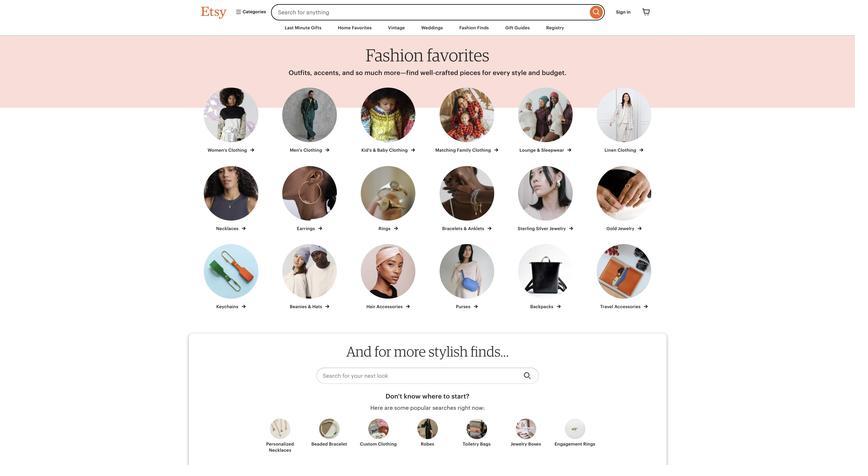 Task type: vqa. For each thing, say whether or not it's contained in the screenshot.
Trash
no



Task type: locate. For each thing, give the bounding box(es) containing it.
0 vertical spatial rings
[[379, 226, 392, 231]]

accessories right hair
[[377, 305, 403, 310]]

toiletry bags link
[[456, 419, 497, 454]]

popular
[[411, 405, 431, 412]]

women's clothing
[[208, 148, 248, 153]]

linen clothing
[[605, 148, 638, 153]]

hair accessories link
[[355, 244, 422, 310]]

1 and from the left
[[342, 69, 354, 76]]

fashion finds
[[460, 25, 489, 30]]

fashion inside main content
[[366, 45, 424, 66]]

0 horizontal spatial jewelry
[[511, 442, 527, 447]]

personalized necklaces link
[[260, 419, 301, 454]]

know
[[404, 393, 421, 401]]

home favorites link
[[333, 22, 377, 34]]

jewelry inside gold jewelry link
[[618, 226, 635, 231]]

in
[[627, 10, 631, 15]]

matching family clothing link
[[434, 88, 500, 154]]

men's clothing link
[[277, 88, 343, 154]]

Search for anything text field
[[271, 4, 588, 20]]

& inside "link"
[[464, 226, 467, 231]]

jewelry left boxes
[[511, 442, 527, 447]]

budget.
[[542, 69, 567, 76]]

registry link
[[541, 22, 570, 34]]

& for lounge
[[537, 148, 540, 153]]

every
[[493, 69, 510, 76]]

clothing right linen
[[618, 148, 637, 153]]

fashion
[[460, 25, 476, 30], [366, 45, 424, 66]]

1 horizontal spatial and
[[529, 69, 541, 76]]

0 horizontal spatial for
[[375, 344, 391, 361]]

clothing inside 'link'
[[304, 148, 322, 153]]

kid's & baby clothing link
[[355, 88, 422, 154]]

backpacks
[[531, 305, 555, 310]]

for left every
[[482, 69, 491, 76]]

finds…
[[471, 344, 509, 361]]

keychains link
[[198, 244, 264, 310]]

clothing right baby
[[389, 148, 408, 153]]

pieces
[[460, 69, 481, 76]]

some
[[395, 405, 409, 412]]

menu bar
[[189, 20, 667, 36]]

style
[[512, 69, 527, 76]]

categories
[[242, 9, 266, 14]]

clothing for men's clothing
[[304, 148, 322, 153]]

boxes
[[529, 442, 541, 447]]

last
[[285, 25, 294, 30]]

bracelets & anklets
[[442, 226, 486, 231]]

bracelet
[[329, 442, 347, 447]]

1 horizontal spatial accessories
[[615, 305, 641, 310]]

0 horizontal spatial accessories
[[377, 305, 403, 310]]

gold
[[607, 226, 617, 231]]

clothing
[[228, 148, 247, 153], [304, 148, 322, 153], [389, 148, 408, 153], [473, 148, 491, 153], [618, 148, 637, 153], [378, 442, 397, 447]]

categories button
[[230, 6, 269, 18]]

keychains
[[216, 305, 240, 310]]

1 horizontal spatial fashion
[[460, 25, 476, 30]]

robes
[[421, 442, 434, 447]]

for right and
[[375, 344, 391, 361]]

1 vertical spatial for
[[375, 344, 391, 361]]

beanies & hats
[[290, 305, 323, 310]]

and for more stylish finds…
[[347, 344, 509, 361]]

jewelry right the 'silver'
[[550, 226, 566, 231]]

sterling silver jewelry link
[[513, 166, 579, 232]]

& right lounge
[[537, 148, 540, 153]]

and left so
[[342, 69, 354, 76]]

fashion left finds
[[460, 25, 476, 30]]

1 horizontal spatial rings
[[584, 442, 596, 447]]

jewelry right gold
[[618, 226, 635, 231]]

more
[[394, 344, 426, 361]]

crafted
[[436, 69, 459, 76]]

men's
[[290, 148, 302, 153]]

2 horizontal spatial jewelry
[[618, 226, 635, 231]]

& left anklets
[[464, 226, 467, 231]]

None search field
[[316, 368, 539, 385]]

1 vertical spatial necklaces
[[269, 448, 291, 454]]

matching family clothing
[[436, 148, 492, 153]]

linen clothing link
[[591, 88, 658, 154]]

family
[[457, 148, 471, 153]]

clothing right 'custom' on the bottom of the page
[[378, 442, 397, 447]]

necklaces inside the 'personalized necklaces'
[[269, 448, 291, 454]]

0 vertical spatial necklaces
[[216, 226, 240, 231]]

women's clothing link
[[198, 88, 264, 154]]

2 accessories from the left
[[615, 305, 641, 310]]

fashion up more—find
[[366, 45, 424, 66]]

0 horizontal spatial fashion
[[366, 45, 424, 66]]

toiletry bags
[[463, 442, 491, 447]]

& right kid's
[[373, 148, 376, 153]]

rings
[[379, 226, 392, 231], [584, 442, 596, 447]]

clothing for women's clothing
[[228, 148, 247, 153]]

necklaces
[[216, 226, 240, 231], [269, 448, 291, 454]]

0 horizontal spatial rings
[[379, 226, 392, 231]]

clothing for linen clothing
[[618, 148, 637, 153]]

accessories right travel
[[615, 305, 641, 310]]

lounge
[[520, 148, 536, 153]]

0 horizontal spatial necklaces
[[216, 226, 240, 231]]

1 accessories from the left
[[377, 305, 403, 310]]

rings link
[[355, 166, 422, 232]]

0 horizontal spatial and
[[342, 69, 354, 76]]

banner
[[189, 0, 667, 20]]

1 horizontal spatial jewelry
[[550, 226, 566, 231]]

home
[[338, 25, 351, 30]]

start?
[[452, 393, 470, 401]]

0 vertical spatial fashion
[[460, 25, 476, 30]]

clothing right men's
[[304, 148, 322, 153]]

beaded
[[312, 442, 328, 447]]

1 vertical spatial fashion
[[366, 45, 424, 66]]

well-
[[421, 69, 436, 76]]

jewelry
[[550, 226, 566, 231], [618, 226, 635, 231], [511, 442, 527, 447]]

now:
[[472, 405, 485, 412]]

finds
[[477, 25, 489, 30]]

sign
[[616, 10, 626, 15]]

1 horizontal spatial necklaces
[[269, 448, 291, 454]]

&
[[373, 148, 376, 153], [537, 148, 540, 153], [464, 226, 467, 231], [308, 305, 311, 310]]

kid's & baby clothing
[[362, 148, 409, 153]]

and
[[347, 344, 372, 361]]

accessories for travel
[[615, 305, 641, 310]]

and right style
[[529, 69, 541, 76]]

& left "hats"
[[308, 305, 311, 310]]

hats
[[312, 305, 322, 310]]

fashion inside menu bar
[[460, 25, 476, 30]]

clothing right women's
[[228, 148, 247, 153]]

1 horizontal spatial for
[[482, 69, 491, 76]]

sterling
[[518, 226, 535, 231]]

None search field
[[271, 4, 605, 20]]



Task type: describe. For each thing, give the bounding box(es) containing it.
& for kid's
[[373, 148, 376, 153]]

toiletry
[[463, 442, 479, 447]]

minute
[[295, 25, 310, 30]]

lounge & sleepwear link
[[513, 88, 579, 154]]

gold jewelry link
[[591, 166, 658, 232]]

fashion for fashion finds
[[460, 25, 476, 30]]

engagement
[[555, 442, 582, 447]]

menu bar containing last minute gifts
[[189, 20, 667, 36]]

guides
[[515, 25, 530, 30]]

travel accessories link
[[591, 244, 658, 310]]

matching
[[436, 148, 456, 153]]

here
[[371, 405, 383, 412]]

last minute gifts link
[[280, 22, 327, 34]]

accents,
[[314, 69, 341, 76]]

banner containing categories
[[189, 0, 667, 20]]

much
[[365, 69, 383, 76]]

so
[[356, 69, 363, 76]]

none search field inside fashion favorites main content
[[316, 368, 539, 385]]

silver
[[536, 226, 549, 231]]

fashion finds link
[[454, 22, 494, 34]]

men's clothing
[[290, 148, 323, 153]]

sign in button
[[611, 6, 636, 18]]

personalized
[[266, 442, 294, 447]]

travel accessories
[[601, 305, 642, 310]]

Search for your next look text field
[[316, 368, 518, 385]]

jewelry boxes
[[511, 442, 541, 447]]

here are some popular searches right now:
[[371, 405, 485, 412]]

gifts
[[311, 25, 322, 30]]

sign in
[[616, 10, 631, 15]]

purses link
[[434, 244, 500, 310]]

more—find
[[384, 69, 419, 76]]

bracelets
[[442, 226, 463, 231]]

vintage
[[388, 25, 405, 30]]

kid's
[[362, 148, 372, 153]]

jewelry boxes link
[[506, 419, 547, 454]]

necklaces link
[[198, 166, 264, 232]]

purses
[[456, 305, 472, 310]]

personalized necklaces
[[266, 442, 294, 454]]

bags
[[480, 442, 491, 447]]

don't
[[386, 393, 402, 401]]

baby
[[377, 148, 388, 153]]

beaded bracelet
[[312, 442, 347, 447]]

engagement rings
[[555, 442, 596, 447]]

anklets
[[468, 226, 485, 231]]

robes link
[[407, 419, 448, 454]]

jewelry inside jewelry boxes link
[[511, 442, 527, 447]]

engagement rings link
[[555, 419, 596, 454]]

& for bracelets
[[464, 226, 467, 231]]

1 vertical spatial rings
[[584, 442, 596, 447]]

linen
[[605, 148, 617, 153]]

where
[[423, 393, 442, 401]]

women's
[[208, 148, 227, 153]]

stylish
[[429, 344, 468, 361]]

0 vertical spatial for
[[482, 69, 491, 76]]

bracelets & anklets link
[[434, 166, 500, 232]]

weddings
[[422, 25, 443, 30]]

outfits,
[[289, 69, 312, 76]]

accessories for hair
[[377, 305, 403, 310]]

beaded bracelet link
[[309, 419, 350, 454]]

fashion for fashion favorites
[[366, 45, 424, 66]]

beanies
[[290, 305, 307, 310]]

to
[[444, 393, 450, 401]]

fashion favorites
[[366, 45, 490, 66]]

gift
[[506, 25, 514, 30]]

travel
[[601, 305, 614, 310]]

custom
[[360, 442, 377, 447]]

searches
[[433, 405, 457, 412]]

vintage link
[[383, 22, 410, 34]]

gift guides
[[506, 25, 530, 30]]

jewelry inside sterling silver jewelry link
[[550, 226, 566, 231]]

home favorites
[[338, 25, 372, 30]]

are
[[385, 405, 393, 412]]

favorites
[[427, 45, 490, 66]]

earrings link
[[277, 166, 343, 232]]

clothing for custom clothing
[[378, 442, 397, 447]]

lounge & sleepwear
[[520, 148, 566, 153]]

2 and from the left
[[529, 69, 541, 76]]

sterling silver jewelry
[[518, 226, 567, 231]]

earrings
[[297, 226, 316, 231]]

sleepwear
[[542, 148, 564, 153]]

fashion favorites main content
[[0, 36, 856, 466]]

hair
[[367, 305, 376, 310]]

& for beanies
[[308, 305, 311, 310]]

clothing right family
[[473, 148, 491, 153]]

hair accessories
[[367, 305, 404, 310]]

registry
[[547, 25, 564, 30]]



